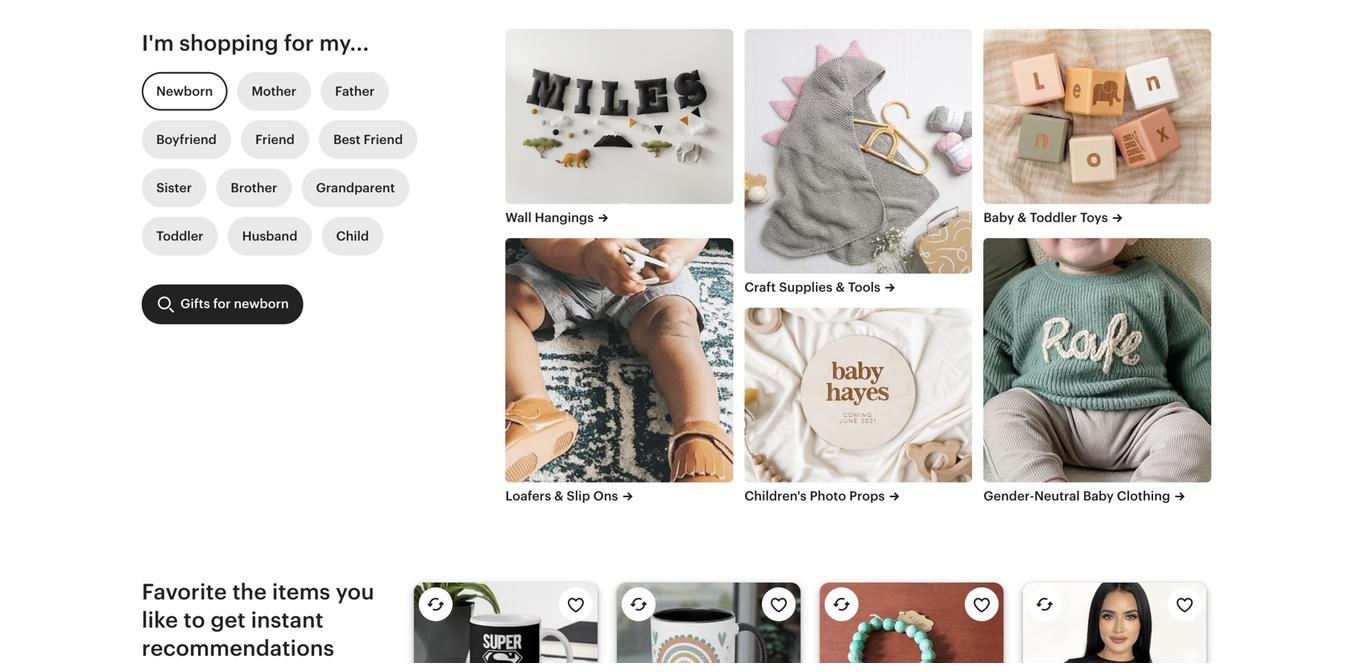 Task type: describe. For each thing, give the bounding box(es) containing it.
baby & toddler toys
[[984, 210, 1108, 225]]

craft supplies & tools
[[744, 280, 880, 295]]

brother
[[231, 181, 277, 195]]

craft
[[744, 280, 776, 295]]

loafers & slip ons
[[505, 489, 618, 504]]

& for loafers & slip ons
[[554, 489, 564, 504]]

recommendations
[[142, 636, 334, 661]]

gifts
[[180, 297, 210, 311]]

gender-
[[984, 489, 1034, 504]]

i'm shopping for my...
[[142, 31, 369, 56]]

to
[[184, 608, 205, 633]]

photo
[[810, 489, 846, 504]]

mother
[[252, 84, 296, 98]]

shopping
[[179, 31, 279, 56]]

ons
[[593, 489, 618, 504]]

baby dinosaur hooded blanket knitting kit | easy blanket knit kit | hoody throw pattern by wool couture image
[[744, 29, 972, 274]]

1 vertical spatial baby
[[1083, 489, 1114, 504]]

neutral
[[1034, 489, 1080, 504]]

grandparent
[[316, 181, 395, 195]]

gifts for newborn
[[180, 297, 289, 311]]

turquoise bracelet with airplane charm b1916 image
[[820, 583, 1004, 664]]

clothing
[[1117, 489, 1170, 504]]

gifts for newborn link
[[142, 285, 303, 324]]

custom name banner safari nursery decor - personalized baby name sign - jungle name garland - felt birthday banner - wall decoration banner image
[[505, 29, 733, 204]]

& for baby & toddler toys
[[1017, 210, 1027, 225]]

hangings
[[535, 210, 594, 225]]

my...
[[319, 31, 369, 56]]

instant
[[251, 608, 324, 633]]

father
[[335, 84, 375, 98]]

you
[[336, 580, 374, 605]]

child
[[336, 229, 369, 243]]

props
[[849, 489, 885, 504]]

2 friend from the left
[[364, 132, 403, 147]]

gender-neutral baby clothing link
[[984, 488, 1211, 506]]

loafers
[[505, 489, 551, 504]]

i'm
[[142, 31, 174, 56]]

husband
[[242, 229, 298, 243]]



Task type: locate. For each thing, give the bounding box(es) containing it.
1 horizontal spatial &
[[836, 280, 845, 295]]

children's photo props
[[744, 489, 885, 504]]

& left tools
[[836, 280, 845, 295]]

friend right best
[[364, 132, 403, 147]]

1 horizontal spatial friend
[[364, 132, 403, 147]]

loafers & slip ons link
[[505, 488, 733, 506]]

2 horizontal spatial &
[[1017, 210, 1027, 225]]

like
[[142, 608, 178, 633]]

children's
[[744, 489, 807, 504]]

0 horizontal spatial for
[[213, 297, 231, 311]]

sister
[[156, 181, 192, 195]]

baby
[[984, 210, 1014, 225], [1083, 489, 1114, 504]]

friend down "mother"
[[255, 132, 295, 147]]

1 horizontal spatial for
[[284, 31, 314, 56]]

supplies
[[779, 280, 833, 295]]

get
[[211, 608, 246, 633]]

best friend
[[333, 132, 403, 147]]

craft supplies & tools link
[[744, 279, 972, 297]]

long sleeve crew neck fitted crop top | print queen long sleeve top image
[[1023, 583, 1206, 664]]

0 horizontal spatial &
[[554, 489, 564, 504]]

1 vertical spatial toddler
[[156, 229, 203, 243]]

wall hangings link
[[505, 209, 733, 227]]

wall hangings
[[505, 210, 594, 225]]

custom pregnancy announcement plaque | oh baby wooden plaque | maternity photo prop | baby announcement sign image
[[744, 308, 972, 483]]

personalised knitted jumper | baby jumpers | name jumper | keepsake jumper | hand stitched | bespoke image
[[984, 238, 1211, 483]]

for right gifts
[[213, 297, 231, 311]]

0 vertical spatial for
[[284, 31, 314, 56]]

0 vertical spatial &
[[1017, 210, 1027, 225]]

toddler left the toys
[[1030, 210, 1077, 225]]

leather loafers! bella simone leather brown baby toddler infant kid shoes with soft or rubber sole image
[[505, 238, 733, 483]]

favorite the items you like to get instant recommendations
[[142, 580, 374, 661]]

& left the toys
[[1017, 210, 1027, 225]]

wall
[[505, 210, 532, 225]]

1 horizontal spatial baby
[[1083, 489, 1114, 504]]

toddler down sister at the left top
[[156, 229, 203, 243]]

toys
[[1080, 210, 1108, 225]]

children's photo props link
[[744, 488, 972, 506]]

wooden letter blocks / baby name blocks / new baby gift image
[[984, 29, 1211, 204]]

2 vertical spatial &
[[554, 489, 564, 504]]

newborn
[[156, 84, 213, 98]]

0 vertical spatial baby
[[984, 210, 1014, 225]]

0 horizontal spatial friend
[[255, 132, 295, 147]]

boyfriend
[[156, 132, 217, 147]]

items
[[272, 580, 330, 605]]

1 friend from the left
[[255, 132, 295, 147]]

& left "slip"
[[554, 489, 564, 504]]

toddler
[[1030, 210, 1077, 225], [156, 229, 203, 243]]

the
[[232, 580, 267, 605]]

personalized mummy mug, mothers day mug gift for her, mug gift for her, mum birthday mug | mother&#39;s day gift | gift for grandpa grandma image
[[617, 583, 801, 664]]

gender-neutral baby clothing
[[984, 489, 1170, 504]]

baby & toddler toys link
[[984, 209, 1211, 227]]

for
[[284, 31, 314, 56], [213, 297, 231, 311]]

0 horizontal spatial toddler
[[156, 229, 203, 243]]

tools
[[848, 280, 880, 295]]

for left my...
[[284, 31, 314, 56]]

1 horizontal spatial toddler
[[1030, 210, 1077, 225]]

slip
[[567, 489, 590, 504]]

super daddy 11 oz mug, dad gift from kids, gift from wife, birthday gift for dad, gift for son, gift for stepfather, father figure gift image
[[414, 583, 598, 664]]

newborn
[[234, 297, 289, 311]]

&
[[1017, 210, 1027, 225], [836, 280, 845, 295], [554, 489, 564, 504]]

favorite
[[142, 580, 227, 605]]

1 vertical spatial for
[[213, 297, 231, 311]]

0 vertical spatial toddler
[[1030, 210, 1077, 225]]

0 horizontal spatial baby
[[984, 210, 1014, 225]]

friend
[[255, 132, 295, 147], [364, 132, 403, 147]]

best
[[333, 132, 360, 147]]

1 vertical spatial &
[[836, 280, 845, 295]]



Task type: vqa. For each thing, say whether or not it's contained in the screenshot.
the bottommost Toddler
yes



